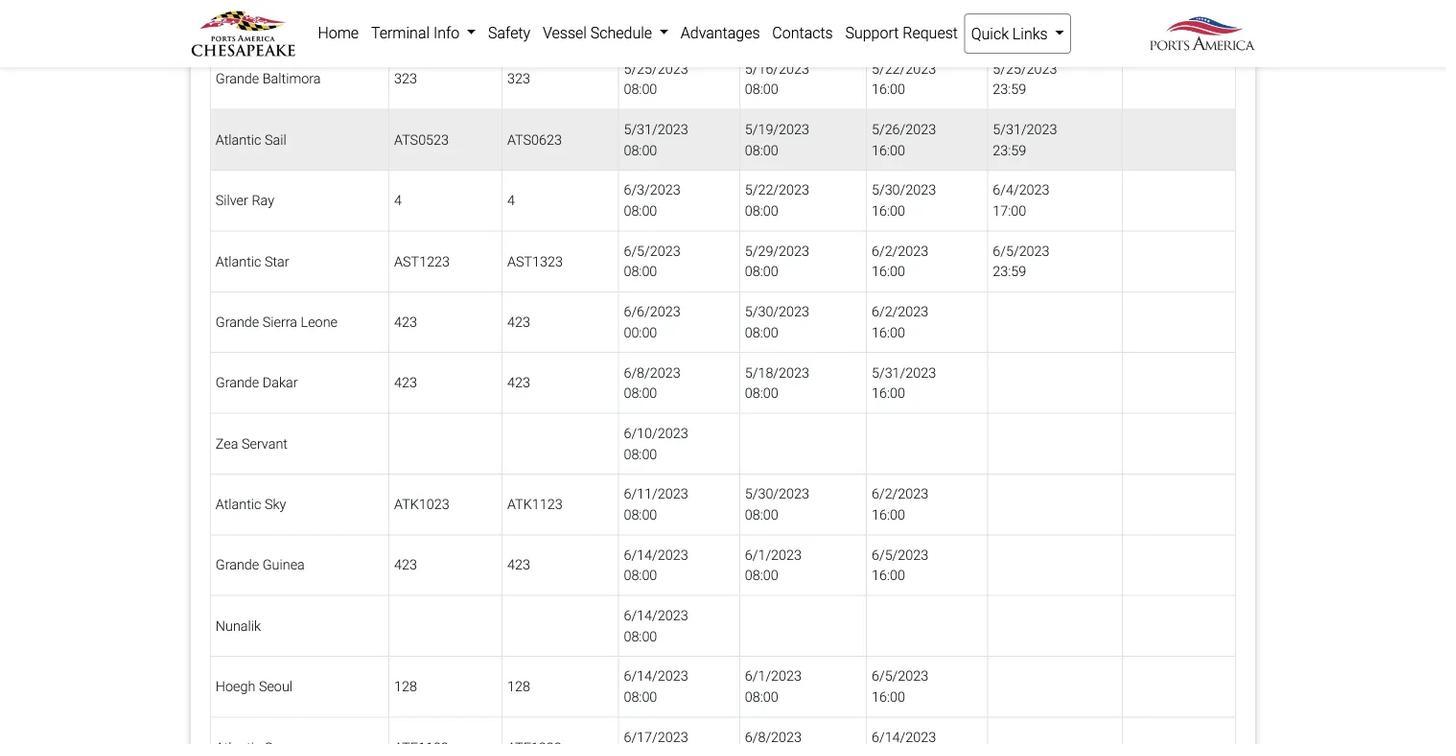 Task type: vqa. For each thing, say whether or not it's contained in the screenshot.
6/3/2023 08:00
yes



Task type: locate. For each thing, give the bounding box(es) containing it.
3 atlantic from the top
[[216, 496, 261, 513]]

ats0523
[[394, 132, 449, 148]]

1 vertical spatial 6/1/2023 08:00
[[745, 668, 802, 705]]

5/25/2023 down the links
[[993, 60, 1058, 77]]

support request link
[[839, 13, 964, 52]]

0 horizontal spatial 5/31/2023
[[624, 121, 688, 137]]

6/11/2023 08:00
[[624, 486, 688, 523]]

6/4/2023 17:00
[[993, 182, 1050, 219]]

3 6/2/2023 from the top
[[872, 486, 929, 502]]

323 down terminal
[[394, 71, 417, 87]]

2 323 from the left
[[507, 71, 530, 87]]

423 08:00
[[507, 10, 657, 37]]

4 grande from the top
[[216, 375, 259, 391]]

6 16:00 from the top
[[872, 324, 905, 341]]

grande for grande baltimora
[[216, 71, 259, 87]]

16:00 for atlantic sky
[[872, 507, 905, 523]]

quick links
[[971, 24, 1052, 43]]

16:00 inside the 5/22/2023 16:00
[[872, 81, 905, 97]]

2 6/2/2023 16:00 from the top
[[872, 304, 929, 341]]

0 horizontal spatial 4
[[394, 192, 402, 209]]

5/16/2023
[[745, 60, 810, 77]]

1 horizontal spatial 323
[[507, 71, 530, 87]]

6/1/2023 08:00
[[745, 547, 802, 584], [745, 668, 802, 705]]

1 vertical spatial 6/1/2023
[[745, 668, 802, 685]]

4 down ats0523
[[394, 192, 402, 209]]

grande left congo
[[216, 10, 259, 26]]

08:00 inside 5/18/2023 08:00
[[745, 385, 779, 401]]

1 323 from the left
[[394, 71, 417, 87]]

5/26/2023
[[872, 121, 936, 137]]

atlantic sail
[[216, 132, 286, 148]]

request
[[903, 23, 958, 42]]

16:00 for silver ray
[[872, 203, 905, 219]]

schedule
[[591, 23, 652, 42]]

23:59
[[993, 20, 1026, 37], [993, 81, 1026, 97], [993, 142, 1026, 158], [993, 263, 1026, 280]]

1 vertical spatial atlantic
[[216, 253, 261, 269]]

5/25/2023 for 08:00
[[624, 60, 688, 77]]

2 5/25/2023 from the left
[[993, 60, 1058, 77]]

6/5/2023 16:00
[[872, 547, 929, 584], [872, 668, 929, 705]]

7 16:00 from the top
[[872, 385, 905, 401]]

grande left 'dakar'
[[216, 375, 259, 391]]

3 23:59 from the top
[[993, 142, 1026, 158]]

servant
[[242, 435, 288, 452]]

2 vertical spatial atlantic
[[216, 496, 261, 513]]

3 6/14/2023 from the top
[[624, 668, 688, 685]]

2 grande from the top
[[216, 71, 259, 87]]

6/3/2023
[[624, 182, 681, 198]]

0 vertical spatial 6/14/2023
[[624, 547, 688, 563]]

2 5/30/2023 08:00 from the top
[[745, 486, 810, 523]]

atlantic left sail
[[216, 132, 261, 148]]

1 horizontal spatial 5/25/2023
[[993, 60, 1058, 77]]

423
[[394, 10, 417, 26], [507, 10, 530, 26], [394, 314, 417, 330], [507, 314, 530, 330], [394, 375, 417, 391], [507, 375, 530, 391], [394, 557, 417, 573], [507, 557, 530, 573]]

2 6/14/2023 from the top
[[624, 607, 688, 624]]

23:59 up the 5/25/2023 23:59 on the top right
[[993, 20, 1026, 37]]

grande sierra leone
[[216, 314, 338, 330]]

info
[[433, 23, 460, 42]]

6/5/2023 16:00 for 128
[[872, 668, 929, 705]]

2 23:59 from the top
[[993, 81, 1026, 97]]

star
[[265, 253, 289, 269]]

1 grande from the top
[[216, 10, 259, 26]]

1 6/5/2023 16:00 from the top
[[872, 547, 929, 584]]

6/10/2023 08:00
[[624, 425, 688, 462]]

6/11/2023
[[624, 486, 688, 502]]

1 vertical spatial 6/2/2023
[[872, 304, 929, 320]]

5 16:00 from the top
[[872, 263, 905, 280]]

1 6/2/2023 from the top
[[872, 243, 929, 259]]

2 vertical spatial 6/14/2023
[[624, 668, 688, 685]]

08:00 inside 6/11/2023 08:00
[[624, 507, 657, 523]]

5/16/2023 08:00
[[745, 60, 810, 97]]

6/8/2023 08:00
[[624, 364, 681, 401]]

16:00 inside the 5/26/2023 16:00
[[872, 142, 905, 158]]

0 vertical spatial 5/22/2023
[[872, 60, 936, 77]]

5/31/2023
[[624, 121, 688, 137], [993, 121, 1058, 137], [872, 364, 936, 381]]

6/6/2023 00:00
[[624, 304, 681, 341]]

1 vertical spatial 6/14/2023
[[624, 607, 688, 624]]

6/1/2023 08:00 for 128
[[745, 668, 802, 705]]

contacts
[[772, 23, 833, 42]]

6/8/2023
[[624, 364, 681, 381]]

323
[[394, 71, 417, 87], [507, 71, 530, 87]]

1 vertical spatial 5/30/2023 08:00
[[745, 486, 810, 523]]

1 5/30/2023 08:00 from the top
[[745, 304, 810, 341]]

1 horizontal spatial 128
[[507, 679, 530, 695]]

1 vertical spatial 6/5/2023 16:00
[[872, 668, 929, 705]]

23:59 up 6/4/2023
[[993, 142, 1026, 158]]

5/22/2023 for 08:00
[[745, 182, 810, 198]]

08:00 inside 5/16/2023 08:00
[[745, 81, 779, 97]]

6/1/2023 08:00 for 423
[[745, 547, 802, 584]]

23:59 inside 6/5/2023 23:59
[[993, 263, 1026, 280]]

5/19/2023 08:00
[[745, 121, 810, 158]]

2 vertical spatial 6/2/2023 16:00
[[872, 486, 929, 523]]

6/6/2023
[[624, 304, 681, 320]]

0 vertical spatial 6/2/2023 16:00
[[872, 243, 929, 280]]

2 6/2/2023 from the top
[[872, 304, 929, 320]]

1 6/1/2023 from the top
[[745, 547, 802, 563]]

5/31/2023 for 23:59
[[993, 121, 1058, 137]]

1 6/14/2023 from the top
[[624, 547, 688, 563]]

0 vertical spatial atlantic
[[216, 132, 261, 148]]

1 horizontal spatial 4
[[507, 192, 515, 209]]

6/14/2023
[[624, 547, 688, 563], [624, 607, 688, 624], [624, 668, 688, 685]]

6/2/2023 16:00
[[872, 243, 929, 280], [872, 304, 929, 341], [872, 486, 929, 523]]

2 vertical spatial 5/30/2023
[[745, 486, 810, 502]]

baltimora
[[263, 71, 321, 87]]

6/2/2023 16:00 for 6/6/2023
[[872, 304, 929, 341]]

6/2/2023
[[872, 243, 929, 259], [872, 304, 929, 320], [872, 486, 929, 502]]

1 vertical spatial 5/22/2023
[[745, 182, 810, 198]]

atlantic
[[216, 132, 261, 148], [216, 253, 261, 269], [216, 496, 261, 513]]

4 23:59 from the top
[[993, 263, 1026, 280]]

1 5/25/2023 from the left
[[624, 60, 688, 77]]

atlantic for atlantic star
[[216, 253, 261, 269]]

16:00 for grande sierra leone
[[872, 324, 905, 341]]

0 vertical spatial 6/2/2023
[[872, 243, 929, 259]]

23:59 for 5/31/2023
[[993, 142, 1026, 158]]

1 vertical spatial 6/14/2023 08:00
[[624, 607, 688, 644]]

2 vertical spatial 6/14/2023 08:00
[[624, 668, 688, 705]]

4 down ats0623
[[507, 192, 515, 209]]

323 down safety
[[507, 71, 530, 87]]

1 atlantic from the top
[[216, 132, 261, 148]]

ast1323
[[507, 253, 563, 269]]

08:00
[[624, 20, 657, 37], [745, 20, 779, 37], [624, 81, 657, 97], [745, 81, 779, 97], [624, 142, 657, 158], [745, 142, 779, 158], [624, 203, 657, 219], [745, 203, 779, 219], [624, 263, 657, 280], [745, 263, 779, 280], [745, 324, 779, 341], [624, 385, 657, 401], [745, 385, 779, 401], [624, 446, 657, 462], [624, 507, 657, 523], [745, 507, 779, 523], [624, 567, 657, 584], [745, 567, 779, 584], [624, 628, 657, 644], [624, 689, 657, 705], [745, 689, 779, 705]]

5 grande from the top
[[216, 557, 259, 573]]

23:59 inside 5/31/2023 23:59
[[993, 142, 1026, 158]]

1 6/14/2023 08:00 from the top
[[624, 547, 688, 584]]

1 4 from the left
[[394, 192, 402, 209]]

2 6/1/2023 from the top
[[745, 668, 802, 685]]

2 16:00 from the top
[[872, 81, 905, 97]]

3 grande from the top
[[216, 314, 259, 330]]

6/5/2023 08:00
[[624, 243, 681, 280]]

2 6/1/2023 08:00 from the top
[[745, 668, 802, 705]]

grande left sierra
[[216, 314, 259, 330]]

3 6/2/2023 16:00 from the top
[[872, 486, 929, 523]]

08:00 inside 5/22/2023 08:00
[[745, 203, 779, 219]]

0 vertical spatial 6/5/2023 16:00
[[872, 547, 929, 584]]

terminal
[[371, 23, 430, 42]]

5/26/2023 16:00
[[872, 121, 936, 158]]

1 vertical spatial 5/30/2023
[[745, 304, 810, 320]]

grande left baltimora
[[216, 71, 259, 87]]

2 vertical spatial 6/2/2023
[[872, 486, 929, 502]]

5/31/2023 for 08:00
[[624, 121, 688, 137]]

5/25/2023
[[624, 60, 688, 77], [993, 60, 1058, 77]]

0 vertical spatial 5/30/2023 08:00
[[745, 304, 810, 341]]

6/14/2023 for 128
[[624, 668, 688, 685]]

atlantic left the sky
[[216, 496, 261, 513]]

atlantic for atlantic sail
[[216, 132, 261, 148]]

16:00 for atlantic star
[[872, 263, 905, 280]]

1 23:59 from the top
[[993, 20, 1026, 37]]

ast1223
[[394, 253, 450, 269]]

0 vertical spatial 6/14/2023 08:00
[[624, 547, 688, 584]]

23:59 up 5/31/2023 23:59
[[993, 81, 1026, 97]]

23:59 for 5/25/2023
[[993, 81, 1026, 97]]

16:00 inside 5/30/2023 16:00
[[872, 203, 905, 219]]

atlantic left star
[[216, 253, 261, 269]]

0 vertical spatial 5/30/2023
[[872, 182, 936, 198]]

16:00 for grande baltimora
[[872, 81, 905, 97]]

grande for grande sierra leone
[[216, 314, 259, 330]]

0 horizontal spatial 5/22/2023
[[745, 182, 810, 198]]

2 atlantic from the top
[[216, 253, 261, 269]]

5/22/2023 down support request link
[[872, 60, 936, 77]]

16:00
[[872, 20, 905, 37], [872, 81, 905, 97], [872, 142, 905, 158], [872, 203, 905, 219], [872, 263, 905, 280], [872, 324, 905, 341], [872, 385, 905, 401], [872, 507, 905, 523], [872, 567, 905, 584], [872, 689, 905, 705]]

6/5/2023
[[624, 243, 681, 259], [993, 243, 1050, 259], [872, 547, 929, 563], [872, 668, 929, 685]]

0 horizontal spatial 323
[[394, 71, 417, 87]]

4 16:00 from the top
[[872, 203, 905, 219]]

0 horizontal spatial 128
[[394, 679, 417, 695]]

5/19/2023
[[745, 121, 810, 137]]

1 6/1/2023 08:00 from the top
[[745, 547, 802, 584]]

2 horizontal spatial 5/31/2023
[[993, 121, 1058, 137]]

128
[[394, 679, 417, 695], [507, 679, 530, 695]]

6/5/2023 23:59
[[993, 243, 1050, 280]]

1 horizontal spatial 5/22/2023
[[872, 60, 936, 77]]

16:00 inside 5/31/2023 16:00
[[872, 385, 905, 401]]

0 vertical spatial 6/1/2023
[[745, 547, 802, 563]]

16:00 for atlantic sail
[[872, 142, 905, 158]]

23:59 inside the 5/25/2023 23:59
[[993, 81, 1026, 97]]

1 6/2/2023 16:00 from the top
[[872, 243, 929, 280]]

8 16:00 from the top
[[872, 507, 905, 523]]

1 horizontal spatial 5/31/2023
[[872, 364, 936, 381]]

grande for grande guinea
[[216, 557, 259, 573]]

grande left guinea
[[216, 557, 259, 573]]

0 vertical spatial 6/1/2023 08:00
[[745, 547, 802, 584]]

3 16:00 from the top
[[872, 142, 905, 158]]

10 16:00 from the top
[[872, 689, 905, 705]]

0 horizontal spatial 5/25/2023
[[624, 60, 688, 77]]

hoegh seoul
[[216, 679, 293, 695]]

5/22/2023
[[872, 60, 936, 77], [745, 182, 810, 198]]

grande guinea
[[216, 557, 305, 573]]

contacts link
[[766, 13, 839, 52]]

grande
[[216, 10, 259, 26], [216, 71, 259, 87], [216, 314, 259, 330], [216, 375, 259, 391], [216, 557, 259, 573]]

1 vertical spatial 6/2/2023 16:00
[[872, 304, 929, 341]]

5/30/2023
[[872, 182, 936, 198], [745, 304, 810, 320], [745, 486, 810, 502]]

2 6/5/2023 16:00 from the top
[[872, 668, 929, 705]]

5/22/2023 down 5/19/2023 08:00
[[745, 182, 810, 198]]

ats0623
[[507, 132, 562, 148]]

3 6/14/2023 08:00 from the top
[[624, 668, 688, 705]]

23:59 down 17:00
[[993, 263, 1026, 280]]

5/18/2023
[[745, 364, 810, 381]]

5/25/2023 down the schedule
[[624, 60, 688, 77]]

sail
[[265, 132, 286, 148]]

9 16:00 from the top
[[872, 567, 905, 584]]

6/1/2023 for 128
[[745, 668, 802, 685]]



Task type: describe. For each thing, give the bounding box(es) containing it.
5/31/2023 23:59
[[993, 121, 1058, 158]]

safety link
[[482, 13, 537, 52]]

5/31/2023 08:00
[[624, 121, 688, 158]]

grande dakar
[[216, 375, 298, 391]]

5/25/2023 for 23:59
[[993, 60, 1058, 77]]

08:00 inside 5/19/2023 08:00
[[745, 142, 779, 158]]

6/1/2023 for 423
[[745, 547, 802, 563]]

guinea
[[263, 557, 305, 573]]

5/29/2023
[[745, 243, 810, 259]]

ray
[[252, 192, 274, 209]]

grande congo
[[216, 10, 302, 26]]

terminal info
[[371, 23, 463, 42]]

silver
[[216, 192, 248, 209]]

08:00 inside 6/10/2023 08:00
[[624, 446, 657, 462]]

atlantic for atlantic sky
[[216, 496, 261, 513]]

5/22/2023 08:00
[[745, 182, 810, 219]]

advantages link
[[675, 13, 766, 52]]

6/2/2023 for 6/11/2023
[[872, 486, 929, 502]]

congo
[[263, 10, 302, 26]]

atk1023
[[394, 496, 450, 513]]

5/31/2023 16:00
[[872, 364, 936, 401]]

grande baltimora
[[216, 71, 321, 87]]

23:59 for 6/5/2023
[[993, 263, 1026, 280]]

5/30/2023 08:00 for 6/11/2023
[[745, 486, 810, 523]]

1 128 from the left
[[394, 679, 417, 695]]

00:00
[[624, 324, 657, 341]]

6/2/2023 for 6/5/2023
[[872, 243, 929, 259]]

08:00 inside the 5/25/2023 08:00
[[624, 81, 657, 97]]

5/29/2023 08:00
[[745, 243, 810, 280]]

hoegh
[[216, 679, 256, 695]]

6/14/2023 for 423
[[624, 547, 688, 563]]

2 4 from the left
[[507, 192, 515, 209]]

6/2/2023 16:00 for 6/5/2023
[[872, 243, 929, 280]]

grande for grande dakar
[[216, 375, 259, 391]]

5/31/2023 for 16:00
[[872, 364, 936, 381]]

vessel schedule
[[543, 23, 656, 42]]

quick
[[971, 24, 1009, 43]]

5/30/2023 for 6/6/2023 00:00
[[745, 304, 810, 320]]

silver ray
[[216, 192, 274, 209]]

5/30/2023 16:00
[[872, 182, 936, 219]]

6/5/2023 16:00 for 423
[[872, 547, 929, 584]]

6/2/2023 16:00 for 6/11/2023
[[872, 486, 929, 523]]

2 128 from the left
[[507, 679, 530, 695]]

5/22/2023 16:00
[[872, 60, 936, 97]]

16:00 for hoegh seoul
[[872, 689, 905, 705]]

leone
[[301, 314, 338, 330]]

dakar
[[263, 375, 298, 391]]

2 6/14/2023 08:00 from the top
[[624, 607, 688, 644]]

08:00 inside 6/8/2023 08:00
[[624, 385, 657, 401]]

08:00 inside 6/3/2023 08:00
[[624, 203, 657, 219]]

5/25/2023 08:00
[[624, 60, 688, 97]]

5/25/2023 23:59
[[993, 60, 1058, 97]]

home
[[318, 23, 359, 42]]

08:00 inside 5/29/2023 08:00
[[745, 263, 779, 280]]

links
[[1013, 24, 1048, 43]]

terminal info link
[[365, 13, 482, 52]]

5/30/2023 for 6/11/2023 08:00
[[745, 486, 810, 502]]

423 inside 423 08:00
[[507, 10, 530, 26]]

1 16:00 from the top
[[872, 20, 905, 37]]

support
[[845, 23, 899, 42]]

16:00 for grande guinea
[[872, 567, 905, 584]]

17:00
[[993, 203, 1026, 219]]

seoul
[[259, 679, 293, 695]]

zea servant
[[216, 435, 288, 452]]

safety
[[488, 23, 531, 42]]

5/18/2023 08:00
[[745, 364, 810, 401]]

atk1123
[[507, 496, 563, 513]]

vessel
[[543, 23, 587, 42]]

nunalik
[[216, 618, 261, 634]]

6/4/2023
[[993, 182, 1050, 198]]

5/22/2023 for 16:00
[[872, 60, 936, 77]]

6/10/2023
[[624, 425, 688, 441]]

5/30/2023 08:00 for 6/6/2023
[[745, 304, 810, 341]]

08:00 inside 6/5/2023 08:00
[[624, 263, 657, 280]]

zea
[[216, 435, 238, 452]]

quick links link
[[964, 13, 1071, 54]]

6/14/2023 08:00 for 423
[[624, 547, 688, 584]]

6/3/2023 08:00
[[624, 182, 681, 219]]

grande for grande congo
[[216, 10, 259, 26]]

6/14/2023 08:00 for 128
[[624, 668, 688, 705]]

home link
[[312, 13, 365, 52]]

sky
[[265, 496, 286, 513]]

sierra
[[263, 314, 297, 330]]

atlantic sky
[[216, 496, 286, 513]]

08:00 inside 5/31/2023 08:00
[[624, 142, 657, 158]]

16:00 for grande dakar
[[872, 385, 905, 401]]

support request
[[845, 23, 958, 42]]

atlantic star
[[216, 253, 289, 269]]

08:00 inside 423 08:00
[[624, 20, 657, 37]]

vessel schedule link
[[537, 13, 675, 52]]

6/2/2023 for 6/6/2023
[[872, 304, 929, 320]]

advantages
[[681, 23, 760, 42]]



